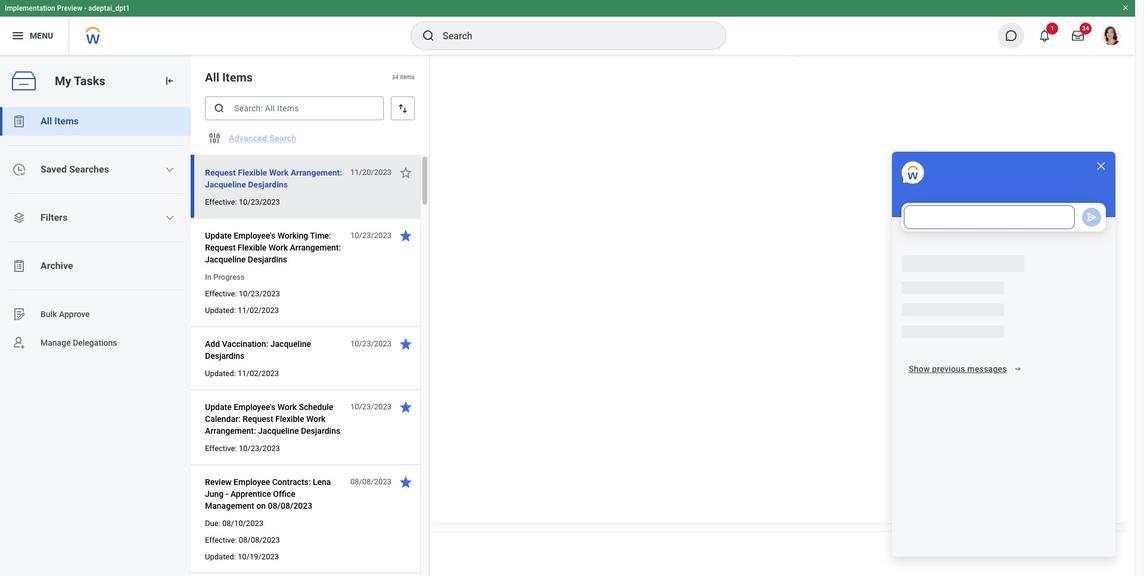 Task type: describe. For each thing, give the bounding box(es) containing it.
request inside update employee's working time: request flexible work arrangement: jacqueline desjardins
[[205, 243, 236, 253]]

time:
[[310, 231, 331, 241]]

bulk
[[41, 310, 57, 319]]

2 vertical spatial 08/08/2023
[[239, 536, 280, 545]]

08/10/2023
[[222, 520, 263, 529]]

advanced search
[[229, 133, 296, 143]]

add
[[205, 340, 220, 349]]

user plus image
[[12, 336, 26, 350]]

menu
[[30, 31, 53, 40]]

archive
[[41, 260, 73, 272]]

3 effective: from the top
[[205, 445, 237, 454]]

in progress
[[205, 273, 245, 282]]

0 vertical spatial 08/08/2023
[[350, 478, 392, 487]]

sort image
[[397, 103, 409, 114]]

Search: All Items text field
[[205, 97, 384, 120]]

all items button
[[0, 107, 191, 136]]

show
[[909, 365, 930, 374]]

search
[[269, 133, 296, 143]]

rename image
[[12, 308, 26, 322]]

desjardins inside request flexible work arrangement: jacqueline desjardins
[[248, 180, 288, 190]]

star image for update employee's work schedule calendar: request flexible work arrangement: jacqueline desjardins
[[399, 400, 413, 415]]

implementation preview -   adeptai_dpt1
[[5, 4, 130, 13]]

request flexible work arrangement: jacqueline desjardins
[[205, 168, 342, 190]]

flexible inside update employee's work schedule calendar: request flexible work arrangement: jacqueline desjardins
[[275, 415, 304, 424]]

on
[[256, 502, 266, 511]]

update employee's work schedule calendar: request flexible work arrangement: jacqueline desjardins
[[205, 403, 340, 436]]

preview
[[57, 4, 82, 13]]

star image for add vaccination: jacqueline desjardins
[[399, 337, 413, 352]]

archive button
[[0, 252, 191, 281]]

all inside item list element
[[205, 70, 219, 85]]

work inside request flexible work arrangement: jacqueline desjardins
[[269, 168, 289, 178]]

review
[[205, 478, 232, 487]]

1 updated: 11/02/2023 from the top
[[205, 306, 279, 315]]

star image for request flexible work arrangement: jacqueline desjardins
[[399, 166, 413, 180]]

1 effective: from the top
[[205, 198, 237, 207]]

working
[[278, 231, 308, 241]]

request inside update employee's work schedule calendar: request flexible work arrangement: jacqueline desjardins
[[243, 415, 273, 424]]

employee
[[234, 478, 270, 487]]

manage delegations
[[41, 338, 117, 348]]

work down schedule
[[306, 415, 326, 424]]

update employee's work schedule calendar: request flexible work arrangement: jacqueline desjardins button
[[205, 400, 344, 439]]

arrow right small image
[[1012, 364, 1024, 375]]

update employee's working time: request flexible work arrangement: jacqueline desjardins button
[[205, 229, 344, 267]]

jacqueline inside update employee's working time: request flexible work arrangement: jacqueline desjardins
[[205, 255, 246, 265]]

notifications large image
[[1039, 30, 1051, 42]]

show previous messages button
[[902, 358, 1029, 381]]

approve
[[59, 310, 90, 319]]

effective: 10/23/2023 for flexible
[[205, 198, 280, 207]]

schedule
[[299, 403, 333, 412]]

34 items
[[392, 74, 415, 81]]

all items inside all items button
[[41, 116, 79, 127]]

Search Workday  search field
[[443, 23, 701, 49]]

08/08/2023 inside the review employee contracts: lena jung - apprentice office management on 08/08/2023
[[268, 502, 312, 511]]

2 effective: 10/23/2023 from the top
[[205, 290, 280, 299]]

bulk approve
[[41, 310, 90, 319]]

employee's for request
[[234, 403, 275, 412]]

saved
[[41, 164, 67, 175]]

in
[[205, 273, 212, 282]]

1 button
[[1032, 23, 1058, 49]]

x image
[[1095, 160, 1107, 172]]

manage
[[41, 338, 71, 348]]

saved searches button
[[0, 156, 191, 184]]

review employee contracts: lena jung - apprentice office management on 08/08/2023
[[205, 478, 331, 511]]

menu banner
[[0, 0, 1135, 55]]

update for update employee's work schedule calendar: request flexible work arrangement: jacqueline desjardins
[[205, 403, 232, 412]]

filters
[[41, 212, 68, 223]]

justify image
[[11, 29, 25, 43]]

office
[[273, 490, 296, 499]]

desjardins inside add vaccination: jacqueline desjardins
[[205, 352, 244, 361]]

configure image
[[207, 131, 222, 145]]

show previous messages
[[909, 365, 1007, 374]]

searches
[[69, 164, 109, 175]]

search image inside item list element
[[213, 103, 225, 114]]

arrangement: inside request flexible work arrangement: jacqueline desjardins
[[291, 168, 342, 178]]



Task type: locate. For each thing, give the bounding box(es) containing it.
arrangement: down search
[[291, 168, 342, 178]]

2 vertical spatial star image
[[399, 476, 413, 490]]

tasks
[[74, 74, 105, 88]]

effective:
[[205, 198, 237, 207], [205, 290, 237, 299], [205, 445, 237, 454], [205, 536, 237, 545]]

34 inside button
[[1082, 25, 1089, 32]]

None text field
[[904, 206, 1075, 229]]

2 updated: from the top
[[205, 369, 236, 378]]

34
[[1082, 25, 1089, 32], [392, 74, 398, 81]]

update up calendar:
[[205, 403, 232, 412]]

desjardins
[[248, 180, 288, 190], [248, 255, 287, 265], [205, 352, 244, 361], [301, 427, 340, 436]]

updated:
[[205, 306, 236, 315], [205, 369, 236, 378], [205, 553, 236, 562]]

1 employee's from the top
[[234, 231, 275, 241]]

star image for review employee contracts: lena jung - apprentice office management on 08/08/2023
[[399, 476, 413, 490]]

my
[[55, 74, 71, 88]]

clipboard image
[[12, 114, 26, 129], [12, 259, 26, 274]]

1 horizontal spatial all items
[[205, 70, 253, 85]]

3 effective: 10/23/2023 from the top
[[205, 445, 280, 454]]

adeptai_dpt1
[[88, 4, 130, 13]]

previous
[[932, 365, 965, 374]]

desjardins inside update employee's work schedule calendar: request flexible work arrangement: jacqueline desjardins
[[301, 427, 340, 436]]

11/02/2023
[[238, 306, 279, 315], [238, 369, 279, 378]]

arrangement: inside update employee's working time: request flexible work arrangement: jacqueline desjardins
[[290, 243, 341, 253]]

employee's
[[234, 231, 275, 241], [234, 403, 275, 412]]

0 vertical spatial updated:
[[205, 306, 236, 315]]

items inside all items button
[[54, 116, 79, 127]]

clock check image
[[12, 163, 26, 177]]

employee's up calendar:
[[234, 403, 275, 412]]

due: 08/10/2023
[[205, 520, 263, 529]]

34 button
[[1065, 23, 1092, 49]]

1 horizontal spatial 34
[[1082, 25, 1089, 32]]

- inside menu banner
[[84, 4, 86, 13]]

1 vertical spatial items
[[54, 116, 79, 127]]

update up 'in progress'
[[205, 231, 232, 241]]

desjardins down working
[[248, 255, 287, 265]]

all items inside item list element
[[205, 70, 253, 85]]

search image
[[421, 29, 436, 43], [213, 103, 225, 114]]

1 horizontal spatial items
[[222, 70, 253, 85]]

desjardins down add
[[205, 352, 244, 361]]

0 vertical spatial search image
[[421, 29, 436, 43]]

jacqueline down configure icon
[[205, 180, 246, 190]]

34 inside item list element
[[392, 74, 398, 81]]

34 left items
[[392, 74, 398, 81]]

0 vertical spatial star image
[[399, 229, 413, 243]]

saved searches
[[41, 164, 109, 175]]

perspective image
[[12, 211, 26, 225]]

1 vertical spatial effective: 10/23/2023
[[205, 290, 280, 299]]

08/08/2023 up the 10/19/2023
[[239, 536, 280, 545]]

messages
[[968, 365, 1007, 374]]

1
[[1051, 25, 1054, 32]]

effective: down request flexible work arrangement: jacqueline desjardins
[[205, 198, 237, 207]]

update
[[205, 231, 232, 241], [205, 403, 232, 412]]

- up management
[[226, 490, 228, 499]]

0 vertical spatial request
[[205, 168, 236, 178]]

- right preview
[[84, 4, 86, 13]]

2 update from the top
[[205, 403, 232, 412]]

2 vertical spatial arrangement:
[[205, 427, 256, 436]]

1 11/02/2023 from the top
[[238, 306, 279, 315]]

update employee's working time: request flexible work arrangement: jacqueline desjardins
[[205, 231, 341, 265]]

arrangement: down calendar:
[[205, 427, 256, 436]]

updated: 11/02/2023 down add vaccination: jacqueline desjardins
[[205, 369, 279, 378]]

clipboard image for all items
[[12, 114, 26, 129]]

0 horizontal spatial search image
[[213, 103, 225, 114]]

1 effective: 10/23/2023 from the top
[[205, 198, 280, 207]]

jacqueline
[[205, 180, 246, 190], [205, 255, 246, 265], [270, 340, 311, 349], [258, 427, 299, 436]]

effective: 10/23/2023 down request flexible work arrangement: jacqueline desjardins
[[205, 198, 280, 207]]

1 clipboard image from the top
[[12, 114, 26, 129]]

item list element
[[191, 55, 430, 577]]

star image for update employee's working time: request flexible work arrangement: jacqueline desjardins
[[399, 229, 413, 243]]

2 clipboard image from the top
[[12, 259, 26, 274]]

2 vertical spatial effective: 10/23/2023
[[205, 445, 280, 454]]

08/08/2023
[[350, 478, 392, 487], [268, 502, 312, 511], [239, 536, 280, 545]]

updated: down add
[[205, 369, 236, 378]]

add vaccination: jacqueline desjardins
[[205, 340, 311, 361]]

updated: 11/02/2023
[[205, 306, 279, 315], [205, 369, 279, 378]]

1 vertical spatial all
[[41, 116, 52, 127]]

work down working
[[269, 243, 288, 253]]

2 vertical spatial request
[[243, 415, 273, 424]]

flexible up progress
[[238, 243, 267, 253]]

flexible down schedule
[[275, 415, 304, 424]]

0 vertical spatial 11/02/2023
[[238, 306, 279, 315]]

vaccination:
[[222, 340, 268, 349]]

updated: down effective: 08/08/2023
[[205, 553, 236, 562]]

profile logan mcneil image
[[1102, 26, 1121, 48]]

0 horizontal spatial -
[[84, 4, 86, 13]]

flexible
[[238, 168, 267, 178], [238, 243, 267, 253], [275, 415, 304, 424]]

jacqueline inside add vaccination: jacqueline desjardins
[[270, 340, 311, 349]]

0 vertical spatial chevron down image
[[165, 165, 175, 175]]

updated: for review employee contracts: lena jung - apprentice office management on 08/08/2023
[[205, 553, 236, 562]]

1 star image from the top
[[399, 229, 413, 243]]

flexible inside request flexible work arrangement: jacqueline desjardins
[[238, 168, 267, 178]]

11/20/2023
[[350, 168, 392, 177]]

request right calendar:
[[243, 415, 273, 424]]

lena
[[313, 478, 331, 487]]

close environment banner image
[[1122, 4, 1129, 11]]

1 vertical spatial arrangement:
[[290, 243, 341, 253]]

my tasks
[[55, 74, 105, 88]]

0 vertical spatial star image
[[399, 166, 413, 180]]

2 star image from the top
[[399, 400, 413, 415]]

34 for 34
[[1082, 25, 1089, 32]]

management
[[205, 502, 254, 511]]

effective: 10/23/2023 for employee's
[[205, 445, 280, 454]]

1 vertical spatial updated: 11/02/2023
[[205, 369, 279, 378]]

request
[[205, 168, 236, 178], [205, 243, 236, 253], [243, 415, 273, 424]]

updated: 11/02/2023 up vaccination:
[[205, 306, 279, 315]]

jacqueline right vaccination:
[[270, 340, 311, 349]]

- inside the review employee contracts: lena jung - apprentice office management on 08/08/2023
[[226, 490, 228, 499]]

1 vertical spatial clipboard image
[[12, 259, 26, 274]]

advanced
[[229, 133, 267, 143]]

employee's for flexible
[[234, 231, 275, 241]]

clipboard image up clock check icon at the top of page
[[12, 114, 26, 129]]

progress
[[213, 273, 245, 282]]

star image
[[399, 229, 413, 243], [399, 400, 413, 415], [399, 476, 413, 490]]

34 for 34 items
[[392, 74, 398, 81]]

08/08/2023 right lena
[[350, 478, 392, 487]]

10/19/2023
[[238, 553, 279, 562]]

work inside update employee's working time: request flexible work arrangement: jacqueline desjardins
[[269, 243, 288, 253]]

3 updated: from the top
[[205, 553, 236, 562]]

review employee contracts: lena jung - apprentice office management on 08/08/2023 button
[[205, 476, 344, 514]]

34 left profile logan mcneil image
[[1082, 25, 1089, 32]]

2 employee's from the top
[[234, 403, 275, 412]]

all
[[205, 70, 219, 85], [41, 116, 52, 127]]

request up 'in progress'
[[205, 243, 236, 253]]

my tasks element
[[0, 55, 191, 577]]

employee's left working
[[234, 231, 275, 241]]

clipboard image left archive
[[12, 259, 26, 274]]

1 update from the top
[[205, 231, 232, 241]]

1 vertical spatial star image
[[399, 337, 413, 352]]

update for update employee's working time: request flexible work arrangement: jacqueline desjardins
[[205, 231, 232, 241]]

clipboard image inside all items button
[[12, 114, 26, 129]]

list
[[0, 107, 191, 358]]

contracts:
[[272, 478, 311, 487]]

arrangement: inside update employee's work schedule calendar: request flexible work arrangement: jacqueline desjardins
[[205, 427, 256, 436]]

4 effective: from the top
[[205, 536, 237, 545]]

all right transformation import icon
[[205, 70, 219, 85]]

chevron down image for saved searches
[[165, 165, 175, 175]]

0 vertical spatial all
[[205, 70, 219, 85]]

1 vertical spatial updated:
[[205, 369, 236, 378]]

2 star image from the top
[[399, 337, 413, 352]]

0 vertical spatial items
[[222, 70, 253, 85]]

0 vertical spatial effective: 10/23/2023
[[205, 198, 280, 207]]

all items
[[205, 70, 253, 85], [41, 116, 79, 127]]

1 horizontal spatial search image
[[421, 29, 436, 43]]

1 vertical spatial chevron down image
[[165, 213, 175, 223]]

employee's inside update employee's work schedule calendar: request flexible work arrangement: jacqueline desjardins
[[234, 403, 275, 412]]

-
[[84, 4, 86, 13], [226, 490, 228, 499]]

0 vertical spatial -
[[84, 4, 86, 13]]

request down configure icon
[[205, 168, 236, 178]]

arrangement: down time:
[[290, 243, 341, 253]]

manage delegations link
[[0, 329, 191, 358]]

update inside update employee's work schedule calendar: request flexible work arrangement: jacqueline desjardins
[[205, 403, 232, 412]]

1 updated: from the top
[[205, 306, 236, 315]]

updated: for update employee's working time: request flexible work arrangement: jacqueline desjardins
[[205, 306, 236, 315]]

add vaccination: jacqueline desjardins button
[[205, 337, 344, 364]]

transformation import image
[[163, 75, 175, 87]]

work down search
[[269, 168, 289, 178]]

flexible inside update employee's working time: request flexible work arrangement: jacqueline desjardins
[[238, 243, 267, 253]]

filters button
[[0, 204, 191, 232]]

chevron down image inside filters dropdown button
[[165, 213, 175, 223]]

effective: down due:
[[205, 536, 237, 545]]

2 11/02/2023 from the top
[[238, 369, 279, 378]]

work
[[269, 168, 289, 178], [269, 243, 288, 253], [278, 403, 297, 412], [306, 415, 326, 424]]

items
[[400, 74, 415, 81]]

list containing all items
[[0, 107, 191, 358]]

advanced search button
[[224, 126, 301, 150]]

employee's inside update employee's working time: request flexible work arrangement: jacqueline desjardins
[[234, 231, 275, 241]]

star image
[[399, 166, 413, 180], [399, 337, 413, 352]]

jacqueline inside request flexible work arrangement: jacqueline desjardins
[[205, 180, 246, 190]]

1 vertical spatial 11/02/2023
[[238, 369, 279, 378]]

desjardins down schedule
[[301, 427, 340, 436]]

clipboard image inside "archive" button
[[12, 259, 26, 274]]

0 vertical spatial employee's
[[234, 231, 275, 241]]

effective: down calendar:
[[205, 445, 237, 454]]

2 updated: 11/02/2023 from the top
[[205, 369, 279, 378]]

1 star image from the top
[[399, 166, 413, 180]]

0 vertical spatial all items
[[205, 70, 253, 85]]

effective: down 'in progress'
[[205, 290, 237, 299]]

2 vertical spatial updated:
[[205, 553, 236, 562]]

0 horizontal spatial all items
[[41, 116, 79, 127]]

delegations
[[73, 338, 117, 348]]

jacqueline down schedule
[[258, 427, 299, 436]]

inbox large image
[[1072, 30, 1084, 42]]

effective: 10/23/2023 up "employee"
[[205, 445, 280, 454]]

1 vertical spatial employee's
[[234, 403, 275, 412]]

1 horizontal spatial -
[[226, 490, 228, 499]]

1 horizontal spatial all
[[205, 70, 219, 85]]

0 horizontal spatial items
[[54, 116, 79, 127]]

chevron down image
[[165, 165, 175, 175], [165, 213, 175, 223]]

3 star image from the top
[[399, 476, 413, 490]]

desjardins inside update employee's working time: request flexible work arrangement: jacqueline desjardins
[[248, 255, 287, 265]]

updated: down 'in progress'
[[205, 306, 236, 315]]

all up saved
[[41, 116, 52, 127]]

request inside request flexible work arrangement: jacqueline desjardins
[[205, 168, 236, 178]]

0 vertical spatial 34
[[1082, 25, 1089, 32]]

2 chevron down image from the top
[[165, 213, 175, 223]]

1 vertical spatial star image
[[399, 400, 413, 415]]

apprentice
[[231, 490, 271, 499]]

2 vertical spatial flexible
[[275, 415, 304, 424]]

search image inside menu banner
[[421, 29, 436, 43]]

0 horizontal spatial 34
[[392, 74, 398, 81]]

1 vertical spatial 34
[[392, 74, 398, 81]]

1 vertical spatial request
[[205, 243, 236, 253]]

flexible down 'advanced'
[[238, 168, 267, 178]]

0 vertical spatial flexible
[[238, 168, 267, 178]]

chevron down image for filters
[[165, 213, 175, 223]]

items inside item list element
[[222, 70, 253, 85]]

items
[[222, 70, 253, 85], [54, 116, 79, 127]]

1 vertical spatial 08/08/2023
[[268, 502, 312, 511]]

request flexible work arrangement: jacqueline desjardins button
[[205, 166, 344, 192]]

jung
[[205, 490, 224, 499]]

effective: 08/08/2023
[[205, 536, 280, 545]]

effective: 10/23/2023 down progress
[[205, 290, 280, 299]]

implementation
[[5, 4, 55, 13]]

send image
[[1086, 212, 1098, 223]]

08/08/2023 down office
[[268, 502, 312, 511]]

updated: 10/19/2023
[[205, 553, 279, 562]]

0 vertical spatial update
[[205, 231, 232, 241]]

0 vertical spatial updated: 11/02/2023
[[205, 306, 279, 315]]

calendar:
[[205, 415, 241, 424]]

0 vertical spatial arrangement:
[[291, 168, 342, 178]]

due:
[[205, 520, 220, 529]]

jacqueline up 'in progress'
[[205, 255, 246, 265]]

clipboard image for archive
[[12, 259, 26, 274]]

0 horizontal spatial all
[[41, 116, 52, 127]]

1 vertical spatial update
[[205, 403, 232, 412]]

chevron down image inside saved searches dropdown button
[[165, 165, 175, 175]]

arrangement:
[[291, 168, 342, 178], [290, 243, 341, 253], [205, 427, 256, 436]]

2 effective: from the top
[[205, 290, 237, 299]]

10/23/2023
[[239, 198, 280, 207], [350, 231, 392, 240], [239, 290, 280, 299], [350, 340, 392, 349], [350, 403, 392, 412], [239, 445, 280, 454]]

1 vertical spatial all items
[[41, 116, 79, 127]]

work left schedule
[[278, 403, 297, 412]]

1 vertical spatial flexible
[[238, 243, 267, 253]]

11/02/2023 up vaccination:
[[238, 306, 279, 315]]

bulk approve link
[[0, 300, 191, 329]]

0 vertical spatial clipboard image
[[12, 114, 26, 129]]

1 chevron down image from the top
[[165, 165, 175, 175]]

jacqueline inside update employee's work schedule calendar: request flexible work arrangement: jacqueline desjardins
[[258, 427, 299, 436]]

1 vertical spatial search image
[[213, 103, 225, 114]]

update inside update employee's working time: request flexible work arrangement: jacqueline desjardins
[[205, 231, 232, 241]]

1 vertical spatial -
[[226, 490, 228, 499]]

all inside button
[[41, 116, 52, 127]]

menu button
[[0, 17, 69, 55]]

effective: 10/23/2023
[[205, 198, 280, 207], [205, 290, 280, 299], [205, 445, 280, 454]]

11/02/2023 down add vaccination: jacqueline desjardins
[[238, 369, 279, 378]]

desjardins down advanced search "button"
[[248, 180, 288, 190]]



Task type: vqa. For each thing, say whether or not it's contained in the screenshot.
topmost Now
no



